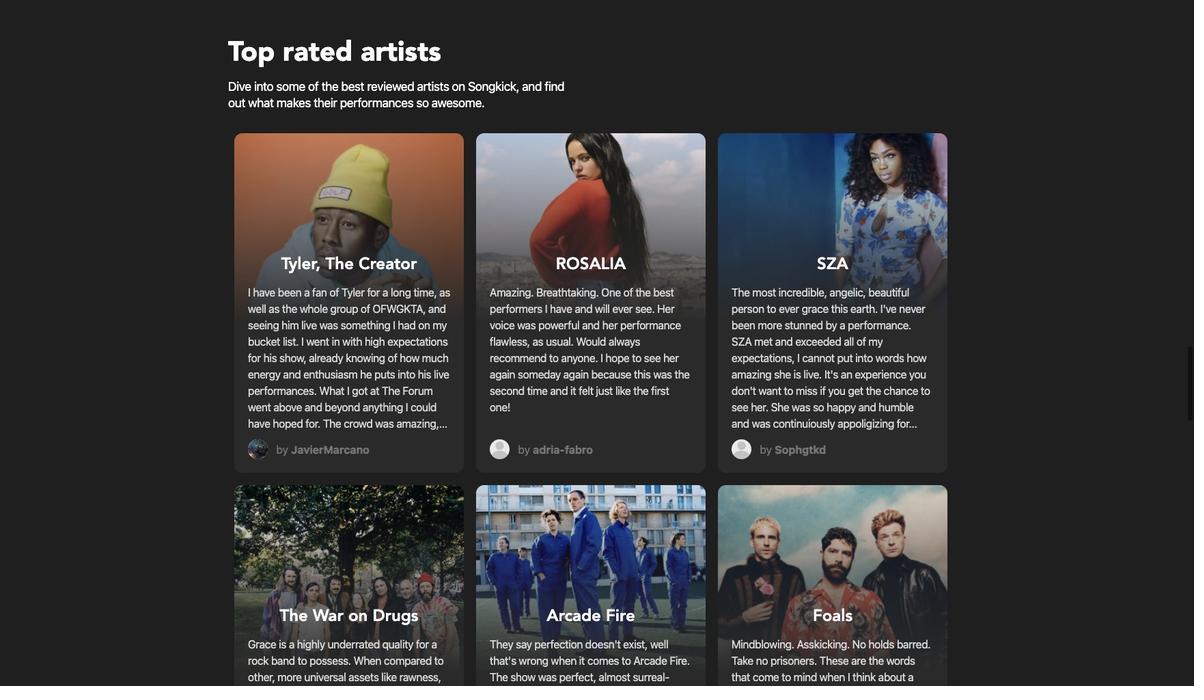 Task type: vqa. For each thing, say whether or not it's contained in the screenshot.
assets
yes



Task type: locate. For each thing, give the bounding box(es) containing it.
0 horizontal spatial when
[[551, 655, 577, 667]]

i left could
[[406, 401, 408, 413]]

into inside the most incredible, angelic, beautiful person to ever grace this earth. i've never been more stunned by a performance. sza met and exceeded all of my expectations, i cannot put into words how amazing she is live. it's an experience you don't want to miss if you get the chance to see her. she was so happy and humble and was continuiously appoligizing for…
[[856, 352, 873, 364]]

a left long
[[383, 286, 388, 299]]

see inside the most incredible, angelic, beautiful person to ever grace this earth. i've never been more stunned by a performance. sza met and exceeded all of my expectations, i cannot put into words how amazing she is live. it's an experience you don't want to miss if you get the chance to see her. she was so happy and humble and was continuiously appoligizing for…
[[732, 401, 749, 413]]

his up forum at the left of the page
[[418, 368, 431, 381]]

live down much
[[434, 368, 449, 381]]

0 horizontal spatial well
[[248, 303, 266, 315]]

and up appoligizing
[[859, 401, 877, 413]]

and up sophgtkd's profile image at the right bottom of page
[[732, 418, 750, 430]]

the inside the most incredible, angelic, beautiful person to ever grace this earth. i've never been more stunned by a performance. sza met and exceeded all of my expectations, i cannot put into words how amazing she is live. it's an experience you don't want to miss if you get the chance to see her. she was so happy and humble and was continuiously appoligizing for…
[[732, 286, 750, 299]]

words inside the most incredible, angelic, beautiful person to ever grace this earth. i've never been more stunned by a performance. sza met and exceeded all of my expectations, i cannot put into words how amazing she is live. it's an experience you don't want to miss if you get the chance to see her. she was so happy and humble and was continuiously appoligizing for…
[[876, 352, 905, 364]]

0 horizontal spatial so
[[416, 96, 429, 110]]

to down she
[[784, 385, 794, 397]]

for right "tyler"
[[367, 286, 380, 299]]

1 horizontal spatial you
[[910, 368, 927, 381]]

prisoners.
[[771, 655, 817, 667]]

person
[[732, 303, 765, 315]]

her up first
[[664, 352, 679, 364]]

0 horizontal spatial into
[[254, 79, 274, 94]]

1 vertical spatial when
[[820, 671, 846, 683]]

he
[[360, 368, 372, 381]]

0 vertical spatial live
[[302, 319, 317, 331]]

1 vertical spatial went
[[248, 401, 271, 413]]

arcade down exist,
[[634, 655, 667, 667]]

2 how from the left
[[907, 352, 927, 364]]

you up "chance"
[[910, 368, 927, 381]]

come
[[753, 671, 779, 683]]

0 vertical spatial her
[[603, 319, 618, 331]]

take
[[732, 655, 754, 667]]

well right exist,
[[651, 638, 669, 651]]

0 vertical spatial into
[[254, 79, 274, 94]]

by right the javiermarcano's profile image
[[276, 443, 288, 456]]

1 horizontal spatial when
[[820, 671, 846, 683]]

and left find
[[522, 79, 542, 94]]

her.
[[751, 401, 769, 413]]

2 horizontal spatial on
[[452, 79, 465, 94]]

1 vertical spatial more
[[278, 671, 302, 683]]

1 horizontal spatial see
[[732, 401, 749, 413]]

by right adria-fabro's profile image
[[518, 443, 530, 456]]

0 horizontal spatial is
[[279, 638, 286, 651]]

as right time,
[[440, 286, 450, 299]]

war
[[313, 605, 344, 627]]

perfect,
[[559, 671, 596, 683]]

best inside amazing. breathtaking. one of the best performers i have and will ever see. her voice was powerful and her performance flawless, as usual. would always recommend to anyone. i hope to see her again someday again because this was the second time and it felt just like the first one!
[[654, 286, 674, 299]]

the up highly
[[280, 605, 308, 627]]

0 vertical spatial words
[[876, 352, 905, 364]]

get
[[848, 385, 864, 397]]

0 vertical spatial been
[[278, 286, 302, 299]]

2 ever from the left
[[779, 303, 799, 315]]

of right all
[[857, 336, 866, 348]]

0 vertical spatial my
[[433, 319, 447, 331]]

by right sophgtkd's profile image at the right bottom of page
[[760, 443, 772, 456]]

1 vertical spatial this
[[634, 368, 651, 381]]

1 vertical spatial for
[[248, 352, 261, 364]]

0 vertical spatial see
[[644, 352, 661, 364]]

for down "bucket"
[[248, 352, 261, 364]]

this inside amazing. breathtaking. one of the best performers i have and will ever see. her voice was powerful and her performance flawless, as usual. would always recommend to anyone. i hope to see her again someday again because this was the second time and it felt just like the first one!
[[634, 368, 651, 381]]

the
[[322, 79, 339, 94], [636, 286, 651, 299], [282, 303, 297, 315], [675, 368, 690, 381], [634, 385, 649, 397], [866, 385, 882, 397], [869, 655, 884, 667]]

underrated
[[328, 638, 380, 651]]

got
[[352, 385, 368, 397]]

holds
[[869, 638, 895, 651]]

see down don't
[[732, 401, 749, 413]]

artists inside dive into some of the best reviewed artists on songkick, and find out what makes their performances so awesome.
[[417, 79, 449, 94]]

live down whole
[[302, 319, 317, 331]]

how inside i have been a fan of tyler for a long time, as well as the whole group of ofwgkta, and seeing him live was something i had on my bucket list. i went in with high expectations for his show, already knowing of how much energy and enthusiasm he puts into his live performances. what i got at the forum went above and beyond anything i could have hoped for.    the crowd was amazing,…
[[400, 352, 420, 364]]

dive
[[228, 79, 251, 94]]

0 vertical spatial is
[[794, 368, 801, 381]]

by javiermarcano
[[276, 443, 370, 456]]

arcade up perfection
[[547, 605, 601, 627]]

again down anyone.
[[564, 368, 589, 381]]

see
[[644, 352, 661, 364], [732, 401, 749, 413]]

this down angelic, in the right top of the page
[[831, 303, 848, 315]]

words down barred.
[[887, 655, 916, 667]]

1 vertical spatial is
[[279, 638, 286, 651]]

arcade fire
[[547, 605, 635, 627]]

my down 'performance.'
[[869, 336, 883, 348]]

1 horizontal spatial for
[[367, 286, 380, 299]]

recommend
[[490, 352, 547, 364]]

they
[[490, 638, 514, 651]]

again up second
[[490, 368, 515, 381]]

perfection
[[535, 638, 583, 651]]

long
[[391, 286, 411, 299]]

to inside they say perfection doesn't exist, well that's wrong when it comes to arcade fire. the show was perfect, almost surrea
[[622, 655, 631, 667]]

to right hope
[[632, 352, 642, 364]]

and inside dive into some of the best reviewed artists on songkick, and find out what makes their performances so awesome.
[[522, 79, 542, 94]]

ever inside the most incredible, angelic, beautiful person to ever grace this earth. i've never been more stunned by a performance. sza met and exceeded all of my expectations, i cannot put into words how amazing she is live. it's an experience you don't want to miss if you get the chance to see her. she was so happy and humble and was continuiously appoligizing for…
[[779, 303, 799, 315]]

on up underrated
[[348, 605, 368, 627]]

i
[[248, 286, 251, 299], [545, 303, 548, 315], [393, 319, 396, 331], [301, 336, 304, 348], [601, 352, 603, 364], [798, 352, 800, 364], [347, 385, 350, 397], [406, 401, 408, 413], [848, 671, 851, 683]]

1 horizontal spatial well
[[651, 638, 669, 651]]

my up the expectations
[[433, 319, 447, 331]]

1 vertical spatial see
[[732, 401, 749, 413]]

into inside i have been a fan of tyler for a long time, as well as the whole group of ofwgkta, and seeing him live was something i had on my bucket list. i went in with high expectations for his show, already knowing of how much energy and enthusiasm he puts into his live performances. what i got at the forum went above and beyond anything i could have hoped for.    the crowd was amazing,…
[[398, 368, 415, 381]]

sza up angelic, in the right top of the page
[[817, 253, 849, 275]]

i inside mindblowing. asskicking. no holds barred. take no prisoners. these are the words that come to mind when i think about
[[848, 671, 851, 683]]

been down person
[[732, 319, 756, 331]]

a up 'band'
[[289, 638, 295, 651]]

0 vertical spatial like
[[616, 385, 631, 397]]

what
[[248, 96, 274, 110]]

1 vertical spatial best
[[654, 286, 674, 299]]

0 horizontal spatial more
[[278, 671, 302, 683]]

2 vertical spatial for
[[416, 638, 429, 651]]

of inside the most incredible, angelic, beautiful person to ever grace this earth. i've never been more stunned by a performance. sza met and exceeded all of my expectations, i cannot put into words how amazing she is live. it's an experience you don't want to miss if you get the chance to see her. she was so happy and humble and was continuiously appoligizing for…
[[857, 336, 866, 348]]

his
[[264, 352, 277, 364], [418, 368, 431, 381]]

1 horizontal spatial went
[[306, 336, 329, 348]]

as up seeing
[[269, 303, 280, 315]]

0 vertical spatial when
[[551, 655, 577, 667]]

it left 'felt'
[[571, 385, 576, 397]]

energy
[[248, 368, 281, 381]]

chance
[[884, 385, 919, 397]]

like right just
[[616, 385, 631, 397]]

1 horizontal spatial live
[[434, 368, 449, 381]]

1 horizontal spatial on
[[418, 319, 430, 331]]

fire.
[[670, 655, 690, 667]]

1 vertical spatial arcade
[[634, 655, 667, 667]]

of up the puts
[[388, 352, 397, 364]]

1 ever from the left
[[613, 303, 633, 315]]

incredible,
[[779, 286, 827, 299]]

1 vertical spatial artists
[[417, 79, 449, 94]]

more
[[758, 319, 783, 331], [278, 671, 302, 683]]

the inside the most incredible, angelic, beautiful person to ever grace this earth. i've never been more stunned by a performance. sza met and exceeded all of my expectations, i cannot put into words how amazing she is live. it's an experience you don't want to miss if you get the chance to see her. she was so happy and humble and was continuiously appoligizing for…
[[866, 385, 882, 397]]

0 horizontal spatial like
[[382, 671, 397, 683]]

1 vertical spatial sza
[[732, 336, 752, 348]]

was down anything
[[375, 418, 394, 430]]

puts
[[375, 368, 395, 381]]

a up all
[[840, 319, 846, 331]]

1 horizontal spatial is
[[794, 368, 801, 381]]

0 horizontal spatial best
[[341, 79, 364, 94]]

you right the if
[[829, 385, 846, 397]]

1 vertical spatial my
[[869, 336, 883, 348]]

1 horizontal spatial more
[[758, 319, 783, 331]]

1 horizontal spatial how
[[907, 352, 927, 364]]

1 how from the left
[[400, 352, 420, 364]]

1 horizontal spatial arcade
[[634, 655, 667, 667]]

when down perfection
[[551, 655, 577, 667]]

ever down "incredible,"
[[779, 303, 799, 315]]

angelic,
[[830, 286, 866, 299]]

have inside amazing. breathtaking. one of the best performers i have and will ever see. her voice was powerful and her performance flawless, as usual. would always recommend to anyone. i hope to see her again someday again because this was the second time and it felt just like the first one!
[[550, 303, 572, 315]]

and left will
[[575, 303, 593, 315]]

best inside dive into some of the best reviewed artists on songkick, and find out what makes their performances so awesome.
[[341, 79, 364, 94]]

0 vertical spatial his
[[264, 352, 277, 364]]

time
[[527, 385, 548, 397]]

and
[[522, 79, 542, 94], [428, 303, 446, 315], [575, 303, 593, 315], [582, 319, 600, 331], [776, 336, 793, 348], [283, 368, 301, 381], [550, 385, 568, 397], [305, 401, 322, 413], [859, 401, 877, 413], [732, 418, 750, 430]]

comes
[[588, 655, 619, 667]]

more up met
[[758, 319, 783, 331]]

artists up awesome. at the left top of page
[[417, 79, 449, 94]]

1 vertical spatial on
[[418, 319, 430, 331]]

0 vertical spatial arcade
[[547, 605, 601, 627]]

continuiously
[[773, 418, 835, 430]]

1 vertical spatial his
[[418, 368, 431, 381]]

so
[[416, 96, 429, 110], [813, 401, 825, 413]]

the
[[326, 253, 354, 275], [732, 286, 750, 299], [382, 385, 400, 397], [323, 418, 341, 430], [280, 605, 308, 627], [490, 671, 508, 683]]

hope
[[606, 352, 630, 364]]

1 horizontal spatial again
[[564, 368, 589, 381]]

ever inside amazing. breathtaking. one of the best performers i have and will ever see. her voice was powerful and her performance flawless, as usual. would always recommend to anyone. i hope to see her again someday again because this was the second time and it felt just like the first one!
[[613, 303, 633, 315]]

and right time
[[550, 385, 568, 397]]

0 vertical spatial well
[[248, 303, 266, 315]]

don't
[[732, 385, 756, 397]]

the down holds
[[869, 655, 884, 667]]

1 vertical spatial have
[[550, 303, 572, 315]]

0 vertical spatial sza
[[817, 253, 849, 275]]

see.
[[636, 303, 655, 315]]

have up powerful
[[550, 303, 572, 315]]

by up exceeded
[[826, 319, 837, 331]]

as inside amazing. breathtaking. one of the best performers i have and will ever see. her voice was powerful and her performance flawless, as usual. would always recommend to anyone. i hope to see her again someday again because this was the second time and it felt just like the first one!
[[533, 336, 544, 348]]

best for top rated artists
[[341, 79, 364, 94]]

she
[[774, 368, 791, 381]]

1 horizontal spatial this
[[831, 303, 848, 315]]

1 horizontal spatial so
[[813, 401, 825, 413]]

her down will
[[603, 319, 618, 331]]

into up forum at the left of the page
[[398, 368, 415, 381]]

have up the javiermarcano's profile image
[[248, 418, 270, 430]]

0 vertical spatial best
[[341, 79, 364, 94]]

could
[[411, 401, 437, 413]]

this right because at the bottom of the page
[[634, 368, 651, 381]]

by for rosalia
[[518, 443, 530, 456]]

the inside i have been a fan of tyler for a long time, as well as the whole group of ofwgkta, and seeing him live was something i had on my bucket list. i went in with high expectations for his show, already knowing of how much energy and enthusiasm he puts into his live performances. what i got at the forum went above and beyond anything i could have hoped for.    the crowd was amazing,…
[[282, 303, 297, 315]]

0 vertical spatial so
[[416, 96, 429, 110]]

0 horizontal spatial ever
[[613, 303, 633, 315]]

of up something
[[361, 303, 370, 315]]

1 vertical spatial so
[[813, 401, 825, 413]]

was down the "wrong"
[[538, 671, 557, 683]]

1 horizontal spatial as
[[440, 286, 450, 299]]

when down "these"
[[820, 671, 846, 683]]

artists
[[361, 33, 441, 71], [417, 79, 449, 94]]

the right get
[[866, 385, 882, 397]]

by for sza
[[760, 443, 772, 456]]

a inside the most incredible, angelic, beautiful person to ever grace this earth. i've never been more stunned by a performance. sza met and exceeded all of my expectations, i cannot put into words how amazing she is live. it's an experience you don't want to miss if you get the chance to see her. she was so happy and humble and was continuiously appoligizing for…
[[840, 319, 846, 331]]

again
[[490, 368, 515, 381], [564, 368, 589, 381]]

to inside mindblowing. asskicking. no holds barred. take no prisoners. these are the words that come to mind when i think about
[[782, 671, 791, 683]]

0 horizontal spatial sza
[[732, 336, 752, 348]]

a left fan
[[304, 286, 310, 299]]

for up the compared
[[416, 638, 429, 651]]

one!
[[490, 401, 511, 413]]

to down exist,
[[622, 655, 631, 667]]

1 again from the left
[[490, 368, 515, 381]]

1 horizontal spatial his
[[418, 368, 431, 381]]

cannot
[[803, 352, 835, 364]]

2 horizontal spatial for
[[416, 638, 429, 651]]

0 vertical spatial on
[[452, 79, 465, 94]]

more down 'band'
[[278, 671, 302, 683]]

1 vertical spatial like
[[382, 671, 397, 683]]

is
[[794, 368, 801, 381], [279, 638, 286, 651]]

was inside they say perfection doesn't exist, well that's wrong when it comes to arcade fire. the show was perfect, almost surrea
[[538, 671, 557, 683]]

how down the expectations
[[400, 352, 420, 364]]

performance.
[[848, 319, 912, 331]]

artists up reviewed
[[361, 33, 441, 71]]

would
[[576, 336, 606, 348]]

1 horizontal spatial ever
[[779, 303, 799, 315]]

of inside dive into some of the best reviewed artists on songkick, and find out what makes their performances so awesome.
[[308, 79, 319, 94]]

1 vertical spatial you
[[829, 385, 846, 397]]

javiermarcano
[[291, 443, 370, 456]]

0 horizontal spatial arcade
[[547, 605, 601, 627]]

0 vertical spatial as
[[440, 286, 450, 299]]

to down highly
[[298, 655, 307, 667]]

well up seeing
[[248, 303, 266, 315]]

fan
[[312, 286, 327, 299]]

the up the their
[[322, 79, 339, 94]]

awesome.
[[432, 96, 485, 110]]

well inside they say perfection doesn't exist, well that's wrong when it comes to arcade fire. the show was perfect, almost surrea
[[651, 638, 669, 651]]

1 vertical spatial been
[[732, 319, 756, 331]]

0 horizontal spatial you
[[829, 385, 846, 397]]

to down prisoners.
[[782, 671, 791, 683]]

into right 'put'
[[856, 352, 873, 364]]

live.
[[804, 368, 822, 381]]

on inside i have been a fan of tyler for a long time, as well as the whole group of ofwgkta, and seeing him live was something i had on my bucket list. i went in with high expectations for his show, already knowing of how much energy and enthusiasm he puts into his live performances. what i got at the forum went above and beyond anything i could have hoped for.    the crowd was amazing,…
[[418, 319, 430, 331]]

it inside amazing. breathtaking. one of the best performers i have and will ever see. her voice was powerful and her performance flawless, as usual. would always recommend to anyone. i hope to see her again someday again because this was the second time and it felt just like the first one!
[[571, 385, 576, 397]]

2 vertical spatial into
[[398, 368, 415, 381]]

the up person
[[732, 286, 750, 299]]

his up energy
[[264, 352, 277, 364]]

1 horizontal spatial like
[[616, 385, 631, 397]]

words
[[876, 352, 905, 364], [887, 655, 916, 667]]

how
[[400, 352, 420, 364], [907, 352, 927, 364]]

much
[[422, 352, 449, 364]]

on right had
[[418, 319, 430, 331]]

the up him
[[282, 303, 297, 315]]

2 again from the left
[[564, 368, 589, 381]]

a
[[304, 286, 310, 299], [383, 286, 388, 299], [840, 319, 846, 331], [289, 638, 295, 651], [432, 638, 437, 651]]

is right she
[[794, 368, 801, 381]]

1 horizontal spatial been
[[732, 319, 756, 331]]

0 horizontal spatial her
[[603, 319, 618, 331]]

this inside the most incredible, angelic, beautiful person to ever grace this earth. i've never been more stunned by a performance. sza met and exceeded all of my expectations, i cannot put into words how amazing she is live. it's an experience you don't want to miss if you get the chance to see her. she was so happy and humble and was continuiously appoligizing for…
[[831, 303, 848, 315]]

0 horizontal spatial his
[[264, 352, 277, 364]]

for inside grace is a highly underrated quality for a rock band to possess. when compared to other, more universal assets like rawnes
[[416, 638, 429, 651]]

stunned
[[785, 319, 823, 331]]

0 horizontal spatial how
[[400, 352, 420, 364]]

1 horizontal spatial my
[[869, 336, 883, 348]]

are
[[852, 655, 867, 667]]

i left cannot
[[798, 352, 800, 364]]

by inside the most incredible, angelic, beautiful person to ever grace this earth. i've never been more stunned by a performance. sza met and exceeded all of my expectations, i cannot put into words how amazing she is live. it's an experience you don't want to miss if you get the chance to see her. she was so happy and humble and was continuiously appoligizing for…
[[826, 319, 837, 331]]

1 horizontal spatial it
[[579, 655, 585, 667]]

0 vertical spatial have
[[253, 286, 275, 299]]

grace
[[248, 638, 276, 651]]

so down the if
[[813, 401, 825, 413]]

if
[[820, 385, 826, 397]]

ever down one
[[613, 303, 633, 315]]

of right one
[[624, 286, 633, 299]]

like
[[616, 385, 631, 397], [382, 671, 397, 683]]

0 vertical spatial more
[[758, 319, 783, 331]]

1 horizontal spatial her
[[664, 352, 679, 364]]

i left had
[[393, 319, 396, 331]]

2 vertical spatial as
[[533, 336, 544, 348]]

it inside they say perfection doesn't exist, well that's wrong when it comes to arcade fire. the show was perfect, almost surrea
[[579, 655, 585, 667]]

javiermarcano's profile image image
[[248, 439, 268, 459]]

0 vertical spatial it
[[571, 385, 576, 397]]

1 vertical spatial well
[[651, 638, 669, 651]]

asskicking.
[[797, 638, 850, 651]]

on up awesome. at the left top of page
[[452, 79, 465, 94]]

0 vertical spatial for
[[367, 286, 380, 299]]

all
[[844, 336, 854, 348]]

0 horizontal spatial on
[[348, 605, 368, 627]]

more inside grace is a highly underrated quality for a rock band to possess. when compared to other, more universal assets like rawnes
[[278, 671, 302, 683]]

0 horizontal spatial been
[[278, 286, 302, 299]]

and down show,
[[283, 368, 301, 381]]

to down usual.
[[549, 352, 559, 364]]

1 vertical spatial words
[[887, 655, 916, 667]]

it up 'perfect,'
[[579, 655, 585, 667]]

songkick,
[[468, 79, 519, 94]]

a up the compared
[[432, 638, 437, 651]]

0 horizontal spatial it
[[571, 385, 576, 397]]

2 horizontal spatial into
[[856, 352, 873, 364]]

show
[[511, 671, 536, 683]]

0 horizontal spatial as
[[269, 303, 280, 315]]

0 vertical spatial this
[[831, 303, 848, 315]]

2 vertical spatial have
[[248, 418, 270, 430]]

0 vertical spatial went
[[306, 336, 329, 348]]

fire
[[606, 605, 635, 627]]

like inside amazing. breathtaking. one of the best performers i have and will ever see. her voice was powerful and her performance flawless, as usual. would always recommend to anyone. i hope to see her again someday again because this was the second time and it felt just like the first one!
[[616, 385, 631, 397]]

arcade
[[547, 605, 601, 627], [634, 655, 667, 667]]

as left usual.
[[533, 336, 544, 348]]



Task type: describe. For each thing, give the bounding box(es) containing it.
the up "tyler"
[[326, 253, 354, 275]]

of right fan
[[330, 286, 339, 299]]

almost
[[599, 671, 631, 683]]

sophgtkd's profile image image
[[732, 439, 752, 459]]

show,
[[280, 352, 306, 364]]

drugs
[[373, 605, 419, 627]]

foals
[[813, 605, 853, 627]]

0 horizontal spatial live
[[302, 319, 317, 331]]

my inside the most incredible, angelic, beautiful person to ever grace this earth. i've never been more stunned by a performance. sza met and exceeded all of my expectations, i cannot put into words how amazing she is live. it's an experience you don't want to miss if you get the chance to see her. she was so happy and humble and was continuiously appoligizing for…
[[869, 336, 883, 348]]

0 vertical spatial artists
[[361, 33, 441, 71]]

and up the would
[[582, 319, 600, 331]]

words inside mindblowing. asskicking. no holds barred. take no prisoners. these are the words that come to mind when i think about
[[887, 655, 916, 667]]

time,
[[414, 286, 437, 299]]

when inside they say perfection doesn't exist, well that's wrong when it comes to arcade fire. the show was perfect, almost surrea
[[551, 655, 577, 667]]

when inside mindblowing. asskicking. no holds barred. take no prisoners. these are the words that come to mind when i think about
[[820, 671, 846, 683]]

so inside dive into some of the best reviewed artists on songkick, and find out what makes their performances so awesome.
[[416, 96, 429, 110]]

breathtaking.
[[537, 286, 599, 299]]

the inside dive into some of the best reviewed artists on songkick, and find out what makes their performances so awesome.
[[322, 79, 339, 94]]

enthusiasm
[[303, 368, 358, 381]]

powerful
[[539, 319, 580, 331]]

grace is a highly underrated quality for a rock band to possess. when compared to other, more universal assets like rawnes
[[248, 638, 444, 686]]

these
[[820, 655, 849, 667]]

someday
[[518, 368, 561, 381]]

universal
[[304, 671, 346, 683]]

was down 'performers'
[[517, 319, 536, 331]]

by for tyler, the creator
[[276, 443, 288, 456]]

to down most
[[767, 303, 777, 315]]

1 horizontal spatial sza
[[817, 253, 849, 275]]

amazing.
[[490, 286, 534, 299]]

2 vertical spatial on
[[348, 605, 368, 627]]

i've
[[881, 303, 897, 315]]

mindblowing.
[[732, 638, 795, 651]]

been inside the most incredible, angelic, beautiful person to ever grace this earth. i've never been more stunned by a performance. sza met and exceeded all of my expectations, i cannot put into words how amazing she is live. it's an experience you don't want to miss if you get the chance to see her. she was so happy and humble and was continuiously appoligizing for…
[[732, 319, 756, 331]]

by sophgtkd
[[760, 443, 827, 456]]

exist,
[[623, 638, 648, 651]]

and right met
[[776, 336, 793, 348]]

the down performance
[[675, 368, 690, 381]]

was up first
[[654, 368, 672, 381]]

the inside they say perfection doesn't exist, well that's wrong when it comes to arcade fire. the show was perfect, almost surrea
[[490, 671, 508, 683]]

they say perfection doesn't exist, well that's wrong when it comes to arcade fire. the show was perfect, almost surrea
[[490, 638, 690, 686]]

tyler, the creator
[[281, 253, 417, 275]]

arcade inside they say perfection doesn't exist, well that's wrong when it comes to arcade fire. the show was perfect, almost surrea
[[634, 655, 667, 667]]

my inside i have been a fan of tyler for a long time, as well as the whole group of ofwgkta, and seeing him live was something i had on my bucket list. i went in with high expectations for his show, already knowing of how much energy and enthusiasm he puts into his live performances. what i got at the forum went above and beyond anything i could have hoped for.    the crowd was amazing,…
[[433, 319, 447, 331]]

expectations,
[[732, 352, 795, 364]]

when
[[354, 655, 381, 667]]

been inside i have been a fan of tyler for a long time, as well as the whole group of ofwgkta, and seeing him live was something i had on my bucket list. i went in with high expectations for his show, already knowing of how much energy and enthusiasm he puts into his live performances. what i got at the forum went above and beyond anything i could have hoped for.    the crowd was amazing,…
[[278, 286, 302, 299]]

of inside amazing. breathtaking. one of the best performers i have and will ever see. her voice was powerful and her performance flawless, as usual. would always recommend to anyone. i hope to see her again someday again because this was the second time and it felt just like the first one!
[[624, 286, 633, 299]]

was up in
[[320, 319, 338, 331]]

the inside mindblowing. asskicking. no holds barred. take no prisoners. these are the words that come to mind when i think about
[[869, 655, 884, 667]]

what
[[319, 385, 345, 397]]

bucket
[[248, 336, 280, 348]]

see inside amazing. breathtaking. one of the best performers i have and will ever see. her voice was powerful and her performance flawless, as usual. would always recommend to anyone. i hope to see her again someday again because this was the second time and it felt just like the first one!
[[644, 352, 661, 364]]

to right "chance"
[[921, 385, 931, 397]]

say
[[516, 638, 532, 651]]

adria-
[[533, 443, 565, 456]]

so inside the most incredible, angelic, beautiful person to ever grace this earth. i've never been more stunned by a performance. sza met and exceeded all of my expectations, i cannot put into words how amazing she is live. it's an experience you don't want to miss if you get the chance to see her. she was so happy and humble and was continuiously appoligizing for…
[[813, 401, 825, 413]]

anything
[[363, 401, 403, 413]]

doesn't
[[586, 638, 621, 651]]

1 vertical spatial her
[[664, 352, 679, 364]]

quality
[[383, 638, 414, 651]]

ofwgkta,
[[373, 303, 426, 315]]

creator
[[359, 253, 417, 275]]

knowing
[[346, 352, 385, 364]]

felt
[[579, 385, 594, 397]]

was down her.
[[752, 418, 771, 430]]

voice
[[490, 319, 515, 331]]

just
[[596, 385, 613, 397]]

the most incredible, angelic, beautiful person to ever grace this earth. i've never been more stunned by a performance. sza met and exceeded all of my expectations, i cannot put into words how amazing she is live. it's an experience you don't want to miss if you get the chance to see her. she was so happy and humble and was continuiously appoligizing for…
[[732, 286, 931, 430]]

more inside the most incredible, angelic, beautiful person to ever grace this earth. i've never been more stunned by a performance. sza met and exceeded all of my expectations, i cannot put into words how amazing she is live. it's an experience you don't want to miss if you get the chance to see her. she was so happy and humble and was continuiously appoligizing for…
[[758, 319, 783, 331]]

put
[[838, 352, 853, 364]]

earth.
[[851, 303, 878, 315]]

is inside the most incredible, angelic, beautiful person to ever grace this earth. i've never been more stunned by a performance. sza met and exceeded all of my expectations, i cannot put into words how amazing she is live. it's an experience you don't want to miss if you get the chance to see her. she was so happy and humble and was continuiously appoligizing for…
[[794, 368, 801, 381]]

the war on drugs
[[280, 605, 419, 627]]

0 horizontal spatial for
[[248, 352, 261, 364]]

i right list.
[[301, 336, 304, 348]]

amazing. breathtaking. one of the best performers i have and will ever see. her voice was powerful and her performance flawless, as usual. would always recommend to anyone. i hope to see her again someday again because this was the second time and it felt just like the first one!
[[490, 286, 690, 413]]

most
[[753, 286, 776, 299]]

barred.
[[897, 638, 931, 651]]

some
[[276, 79, 305, 94]]

wrong
[[519, 655, 549, 667]]

best for rosalia
[[654, 286, 674, 299]]

group
[[330, 303, 358, 315]]

one
[[602, 286, 621, 299]]

and down time,
[[428, 303, 446, 315]]

had
[[398, 319, 416, 331]]

into inside dive into some of the best reviewed artists on songkick, and find out what makes their performances so awesome.
[[254, 79, 274, 94]]

for.
[[306, 418, 321, 430]]

well inside i have been a fan of tyler for a long time, as well as the whole group of ofwgkta, and seeing him live was something i had on my bucket list. i went in with high expectations for his show, already knowing of how much energy and enthusiasm he puts into his live performances. what i got at the forum went above and beyond anything i could have hoped for.    the crowd was amazing,…
[[248, 303, 266, 315]]

will
[[595, 303, 610, 315]]

on inside dive into some of the best reviewed artists on songkick, and find out what makes their performances so awesome.
[[452, 79, 465, 94]]

by adria-fabro
[[518, 443, 593, 456]]

the right for.
[[323, 418, 341, 430]]

always
[[609, 336, 640, 348]]

top
[[228, 33, 275, 71]]

him
[[282, 319, 299, 331]]

met
[[755, 336, 773, 348]]

to right the compared
[[434, 655, 444, 667]]

adria-fabro's profile image image
[[490, 439, 510, 459]]

amazing
[[732, 368, 772, 381]]

i up powerful
[[545, 303, 548, 315]]

that
[[732, 671, 750, 683]]

seeing
[[248, 319, 279, 331]]

that's
[[490, 655, 517, 667]]

beyond
[[325, 401, 360, 413]]

compared
[[384, 655, 432, 667]]

how inside the most incredible, angelic, beautiful person to ever grace this earth. i've never been more stunned by a performance. sza met and exceeded all of my expectations, i cannot put into words how amazing she is live. it's an experience you don't want to miss if you get the chance to see her. she was so happy and humble and was continuiously appoligizing for…
[[907, 352, 927, 364]]

the left first
[[634, 385, 649, 397]]

the up "see."
[[636, 286, 651, 299]]

other,
[[248, 671, 275, 683]]

sza inside the most incredible, angelic, beautiful person to ever grace this earth. i've never been more stunned by a performance. sza met and exceeded all of my expectations, i cannot put into words how amazing she is live. it's an experience you don't want to miss if you get the chance to see her. she was so happy and humble and was continuiously appoligizing for…
[[732, 336, 752, 348]]

their
[[314, 96, 337, 110]]

like inside grace is a highly underrated quality for a rock band to possess. when compared to other, more universal assets like rawnes
[[382, 671, 397, 683]]

tyler
[[342, 286, 365, 299]]

i inside the most incredible, angelic, beautiful person to ever grace this earth. i've never been more stunned by a performance. sza met and exceeded all of my expectations, i cannot put into words how amazing she is live. it's an experience you don't want to miss if you get the chance to see her. she was so happy and humble and was continuiously appoligizing for…
[[798, 352, 800, 364]]

1 vertical spatial as
[[269, 303, 280, 315]]

i up seeing
[[248, 286, 251, 299]]

and up for.
[[305, 401, 322, 413]]

humble
[[879, 401, 914, 413]]

i left got
[[347, 385, 350, 397]]

was up 'continuiously'
[[792, 401, 811, 413]]

1 vertical spatial live
[[434, 368, 449, 381]]

amazing,…
[[397, 418, 447, 430]]

performance
[[621, 319, 681, 331]]

usual.
[[546, 336, 574, 348]]

no
[[756, 655, 768, 667]]

crowd
[[344, 418, 373, 430]]

sophgtkd
[[775, 443, 827, 456]]

0 vertical spatial you
[[910, 368, 927, 381]]

is inside grace is a highly underrated quality for a rock band to possess. when compared to other, more universal assets like rawnes
[[279, 638, 286, 651]]

top rated artists
[[228, 33, 441, 71]]

the right at
[[382, 385, 400, 397]]

mind
[[794, 671, 817, 683]]

think
[[853, 671, 876, 683]]

at
[[370, 385, 379, 397]]

i left hope
[[601, 352, 603, 364]]

her
[[658, 303, 675, 315]]

exceeded
[[796, 336, 842, 348]]

want
[[759, 385, 782, 397]]



